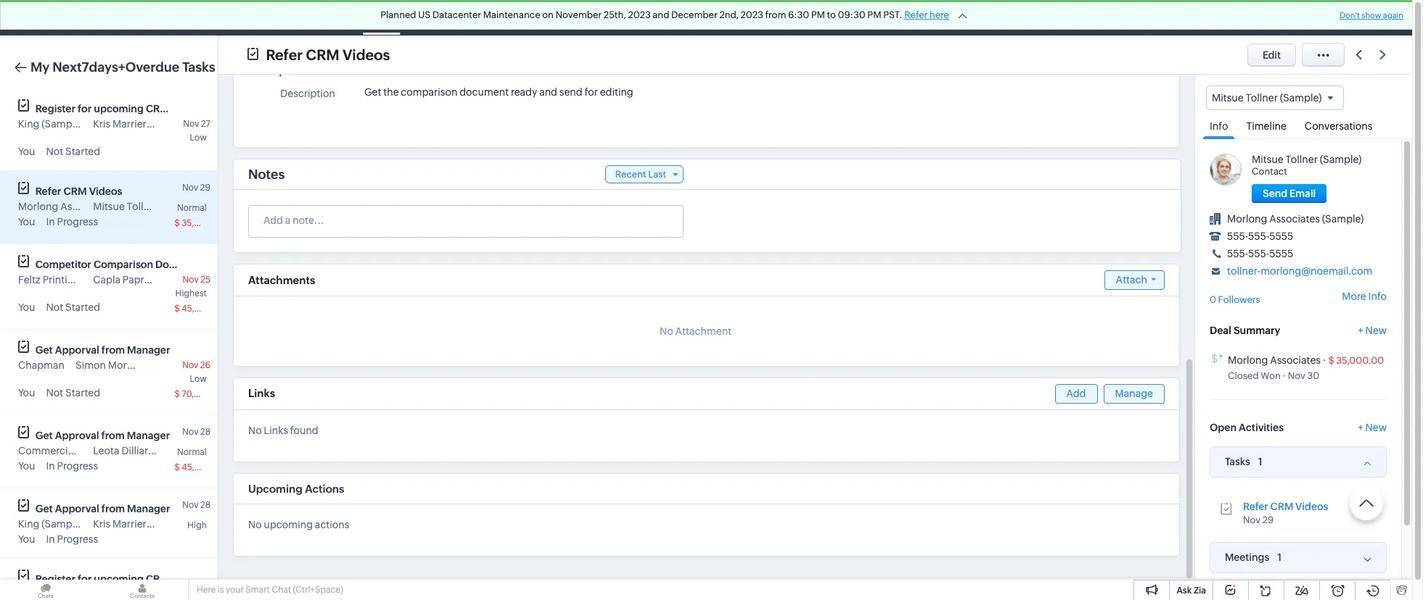 Task type: locate. For each thing, give the bounding box(es) containing it.
35,000.00 inside morlong associates · $ 35,000.00 closed won · nov 30
[[1336, 355, 1384, 366]]

0 horizontal spatial tollner
[[127, 201, 159, 213]]

3 progress from the top
[[57, 534, 98, 546]]

tasks down open activities
[[1225, 457, 1250, 468]]

2 apporval from the top
[[55, 504, 99, 515]]

not started for printing
[[46, 302, 100, 313]]

nov down refer crm videos link
[[1243, 515, 1261, 526]]

description for description
[[280, 88, 335, 99]]

and left send
[[539, 86, 557, 98]]

for for register for upcoming crm webinars nov 27
[[78, 103, 92, 115]]

meetings link
[[406, 0, 473, 35]]

1 vertical spatial not
[[46, 302, 63, 313]]

king (sample) for in
[[18, 519, 83, 530]]

services
[[863, 12, 903, 24]]

get apporval from manager nov 26
[[35, 345, 210, 371]]

3 not started from the top
[[46, 388, 100, 399]]

1 vertical spatial king
[[18, 519, 40, 530]]

get inside get apporval from manager nov 26
[[35, 345, 53, 356]]

0 horizontal spatial refer crm videos
[[35, 186, 122, 197]]

no left found
[[248, 425, 262, 437]]

low up '$ 70,000.00'
[[190, 374, 207, 385]]

king
[[18, 118, 40, 130], [18, 519, 40, 530]]

1 horizontal spatial 29
[[1263, 515, 1274, 526]]

1 vertical spatial register
[[35, 574, 75, 586]]

nov 28 up high
[[182, 501, 210, 511]]

1 horizontal spatial mitsue tollner (sample)
[[1212, 92, 1322, 104]]

get left the
[[364, 86, 381, 98]]

1 $ 45,000.00 from the top
[[174, 304, 226, 314]]

0 vertical spatial + new
[[1358, 325, 1387, 336]]

timeline link
[[1239, 110, 1294, 139]]

for left contacts image
[[78, 574, 92, 586]]

information
[[307, 65, 364, 77]]

pm
[[811, 9, 825, 20], [867, 9, 881, 20]]

28
[[200, 427, 210, 438], [200, 501, 210, 511]]

2 low from the top
[[190, 374, 207, 385]]

0 vertical spatial info
[[1210, 121, 1228, 132]]

king (sample)
[[18, 118, 83, 130], [18, 519, 83, 530]]

nov right won
[[1288, 371, 1305, 381]]

not started down simon
[[46, 388, 100, 399]]

0 vertical spatial king (sample)
[[18, 118, 83, 130]]

0 vertical spatial not
[[46, 146, 63, 157]]

associates for morlong associates
[[60, 201, 111, 213]]

mitsue up info link
[[1212, 92, 1244, 104]]

1 vertical spatial not started
[[46, 302, 100, 313]]

0 vertical spatial started
[[65, 146, 100, 157]]

1 in from the top
[[46, 216, 55, 228]]

upcoming down next7days+overdue
[[94, 103, 144, 115]]

2 pm from the left
[[867, 9, 881, 20]]

45,000.00 down highest at top
[[182, 304, 226, 314]]

2 king from the top
[[18, 519, 40, 530]]

1 horizontal spatial mitsue
[[1212, 92, 1244, 104]]

in down 'morlong associates'
[[46, 216, 55, 228]]

1 king (sample) from the top
[[18, 118, 83, 130]]

0 vertical spatial marrier
[[112, 118, 146, 130]]

december
[[671, 9, 718, 20]]

low
[[190, 133, 207, 143], [190, 374, 207, 385]]

tollner up 'contact' on the right top
[[1285, 154, 1318, 166]]

progress down 'morlong associates'
[[57, 216, 98, 228]]

commercial press
[[18, 446, 103, 457]]

morlong up tollner-
[[1227, 213, 1267, 225]]

2 vertical spatial in progress
[[46, 534, 98, 546]]

mitsue tollner (sample) inside field
[[1212, 92, 1322, 104]]

webinars inside register for upcoming crm webinars nov 30
[[171, 574, 217, 586]]

(sample) inside mitsue tollner (sample) field
[[1280, 92, 1322, 104]]

kris down next7days+overdue
[[93, 118, 110, 130]]

$ up document
[[174, 218, 180, 229]]

previous record image
[[1356, 50, 1362, 60]]

1 45,000.00 from the top
[[182, 304, 226, 314]]

get for get apporval from manager
[[35, 504, 53, 515]]

0 vertical spatial 555-555-5555
[[1227, 231, 1293, 243]]

closed
[[1228, 371, 1259, 381]]

1 vertical spatial low
[[190, 374, 207, 385]]

you down "feltz" at the left
[[18, 302, 35, 313]]

associates inside morlong associates · $ 35,000.00 closed won · nov 30
[[1270, 355, 1321, 366]]

not for printing
[[46, 302, 63, 313]]

1 progress from the top
[[57, 216, 98, 228]]

kris down get apporval from manager
[[93, 519, 110, 530]]

started down simon
[[65, 388, 100, 399]]

in progress down 'commercial press'
[[46, 461, 98, 472]]

None button
[[1252, 184, 1327, 203]]

· right morlong associates "link"
[[1323, 355, 1326, 366]]

0 vertical spatial kris
[[93, 118, 110, 130]]

0 vertical spatial meetings
[[417, 12, 461, 24]]

2 webinars from the top
[[171, 574, 217, 586]]

meetings right planned at the left top
[[417, 12, 461, 24]]

upcoming actions
[[248, 483, 344, 496]]

2 in progress from the top
[[46, 461, 98, 472]]

sales orders link
[[769, 0, 852, 35]]

from for get approval from manager
[[101, 430, 125, 442]]

from
[[765, 9, 786, 20], [101, 345, 125, 356], [101, 430, 125, 442], [101, 504, 125, 515]]

1 marrier from the top
[[112, 118, 146, 130]]

and left december
[[653, 9, 669, 20]]

get up chapman on the left bottom
[[35, 345, 53, 356]]

morlong associates · $ 35,000.00 closed won · nov 30
[[1228, 355, 1384, 381]]

0 vertical spatial apporval
[[55, 345, 99, 356]]

apporval down press
[[55, 504, 99, 515]]

1 horizontal spatial tollner
[[1246, 92, 1278, 104]]

associates up the "competitor"
[[60, 201, 111, 213]]

0 vertical spatial register
[[35, 103, 75, 115]]

profile image
[[1338, 0, 1379, 35]]

from up leota on the bottom left
[[101, 430, 125, 442]]

3 not from the top
[[46, 388, 63, 399]]

0 vertical spatial mitsue
[[1212, 92, 1244, 104]]

2 marrier from the top
[[112, 519, 146, 530]]

2 normal from the top
[[177, 448, 207, 458]]

upcoming
[[94, 103, 144, 115], [264, 520, 313, 531], [94, 574, 144, 586]]

from for get apporval from manager
[[101, 504, 125, 515]]

0 horizontal spatial 35,000.00
[[182, 218, 226, 229]]

1 not from the top
[[46, 146, 63, 157]]

0 vertical spatial no
[[660, 326, 673, 337]]

$ 45,000.00 for capla paprocki (sample)
[[174, 304, 226, 314]]

from up morasca
[[101, 345, 125, 356]]

1 horizontal spatial tasks
[[369, 12, 394, 24]]

crm inside register for upcoming crm webinars nov 30
[[146, 574, 169, 586]]

1 vertical spatial 28
[[200, 501, 210, 511]]

marrier
[[112, 118, 146, 130], [112, 519, 146, 530]]

kris
[[93, 118, 110, 130], [93, 519, 110, 530]]

refer here link
[[904, 9, 949, 20]]

press
[[78, 446, 103, 457]]

1 register from the top
[[35, 103, 75, 115]]

search element
[[1192, 0, 1222, 36]]

1 pm from the left
[[811, 9, 825, 20]]

1 horizontal spatial 35,000.00
[[1336, 355, 1384, 366]]

28 for kris marrier (sample)
[[200, 501, 210, 511]]

simon morasca (sample)
[[75, 360, 192, 372]]

0 vertical spatial 28
[[200, 427, 210, 438]]

manager up leota dilliard (sample)
[[127, 430, 170, 442]]

1 vertical spatial manager
[[127, 430, 170, 442]]

nov 28 for leota dilliard (sample)
[[182, 427, 210, 438]]

from for get apporval from manager nov 26
[[101, 345, 125, 356]]

normal up the $ 35,000.00
[[177, 203, 207, 213]]

morasca
[[108, 360, 148, 372]]

28 up high
[[200, 501, 210, 511]]

upcoming down get apporval from manager
[[94, 574, 144, 586]]

26
[[200, 361, 210, 371]]

feltz printing service
[[18, 274, 117, 286]]

crm
[[35, 10, 64, 25], [306, 46, 339, 63], [146, 103, 169, 115], [63, 186, 87, 197], [1270, 501, 1293, 513], [146, 574, 169, 586]]

nov left 26
[[182, 361, 198, 371]]

mitsue
[[1212, 92, 1244, 104], [1252, 154, 1283, 166], [93, 201, 125, 213]]

2023 right 2nd,
[[741, 9, 763, 20]]

signals element
[[1222, 0, 1250, 36]]

progress down press
[[57, 461, 98, 472]]

tasks up 27
[[182, 60, 215, 75]]

0 vertical spatial 30
[[1307, 371, 1319, 381]]

1 started from the top
[[65, 146, 100, 157]]

1 vertical spatial kris marrier (sample)
[[93, 519, 190, 530]]

2 vertical spatial not
[[46, 388, 63, 399]]

1 vertical spatial 1
[[1277, 552, 1282, 564]]

$ left 70,000.00 at the bottom
[[174, 390, 180, 400]]

no down upcoming
[[248, 520, 262, 531]]

2 vertical spatial started
[[65, 388, 100, 399]]

king up chats image
[[18, 519, 40, 530]]

28 down 70,000.00 at the bottom
[[200, 427, 210, 438]]

0 horizontal spatial 2023
[[628, 9, 651, 20]]

quotes
[[723, 12, 758, 24]]

for down next7days+overdue
[[78, 103, 92, 115]]

0 vertical spatial 5555
[[1269, 231, 1293, 243]]

29 inside refer crm videos nov 29
[[1263, 515, 1274, 526]]

2 in from the top
[[46, 461, 55, 472]]

2 vertical spatial in
[[46, 534, 55, 546]]

2 vertical spatial tasks
[[1225, 457, 1250, 468]]

$ for leota dilliard (sample)
[[174, 463, 180, 473]]

mitsue tollner (sample)
[[1212, 92, 1322, 104], [93, 201, 203, 213]]

1 555-555-5555 from the top
[[1227, 231, 1293, 243]]

1 horizontal spatial 1
[[1277, 552, 1282, 564]]

again
[[1383, 11, 1403, 20]]

$ down highest at top
[[174, 304, 180, 314]]

3 started from the top
[[65, 388, 100, 399]]

register
[[35, 103, 75, 115], [35, 574, 75, 586]]

(ctrl+space)
[[293, 586, 343, 596]]

2023 right 25th,
[[628, 9, 651, 20]]

0 horizontal spatial pm
[[811, 9, 825, 20]]

king for register for upcoming crm webinars
[[18, 118, 40, 130]]

kris for not started
[[93, 118, 110, 130]]

apporval
[[55, 345, 99, 356], [55, 504, 99, 515]]

for right send
[[585, 86, 598, 98]]

1 webinars from the top
[[171, 103, 217, 115]]

0 vertical spatial normal
[[177, 203, 207, 213]]

1 king from the top
[[18, 118, 40, 130]]

1 down refer crm videos nov 29
[[1277, 552, 1282, 564]]

info left the timeline
[[1210, 121, 1228, 132]]

35,000.00 down nov 29 in the left of the page
[[182, 218, 226, 229]]

2 progress from the top
[[57, 461, 98, 472]]

commercial
[[18, 446, 76, 457]]

chat
[[272, 586, 291, 596]]

from down leota on the bottom left
[[101, 504, 125, 515]]

upcoming inside the register for upcoming crm webinars nov 27
[[94, 103, 144, 115]]

webinars inside the register for upcoming crm webinars nov 27
[[171, 103, 217, 115]]

nov inside register for upcoming crm webinars nov 30
[[181, 590, 197, 600]]

3 in from the top
[[46, 534, 55, 546]]

not started down feltz printing service
[[46, 302, 100, 313]]

3 in progress from the top
[[46, 534, 98, 546]]

0 vertical spatial kris marrier (sample)
[[93, 118, 190, 130]]

tasks
[[369, 12, 394, 24], [182, 60, 215, 75], [1225, 457, 1250, 468]]

webinars left is
[[171, 574, 217, 586]]

low down 27
[[190, 133, 207, 143]]

register inside register for upcoming crm webinars nov 30
[[35, 574, 75, 586]]

0 vertical spatial videos
[[342, 46, 390, 63]]

1 vertical spatial 35,000.00
[[1336, 355, 1384, 366]]

register for register for upcoming crm webinars nov 27
[[35, 103, 75, 115]]

for inside the register for upcoming crm webinars nov 27
[[78, 103, 92, 115]]

description for description information
[[248, 65, 305, 77]]

6 you from the top
[[18, 534, 35, 546]]

0 horizontal spatial ·
[[1283, 371, 1286, 381]]

· right won
[[1283, 371, 1286, 381]]

reports link
[[519, 0, 579, 35]]

morlong up closed
[[1228, 355, 1268, 366]]

nov left is
[[181, 590, 197, 600]]

upgrade
[[1082, 18, 1123, 28]]

5555 down the morlong associates (sample)
[[1269, 231, 1293, 243]]

calls
[[485, 12, 507, 24]]

normal
[[177, 203, 207, 213], [177, 448, 207, 458]]

from inside get apporval from manager nov 26
[[101, 345, 125, 356]]

videos
[[342, 46, 390, 63], [89, 186, 122, 197], [1295, 501, 1328, 513]]

45,000.00 for leota dilliard (sample)
[[182, 463, 226, 473]]

manage link
[[1103, 385, 1165, 404]]

not for (sample)
[[46, 146, 63, 157]]

2 not started from the top
[[46, 302, 100, 313]]

add link
[[1055, 385, 1098, 404]]

mitsue tollner (sample) up 'timeline' link
[[1212, 92, 1322, 104]]

refer crm videos link
[[1243, 501, 1328, 513]]

tollner up 'timeline' link
[[1246, 92, 1278, 104]]

1 vertical spatial nov 28
[[182, 501, 210, 511]]

$ down leota dilliard (sample)
[[174, 463, 180, 473]]

0 vertical spatial progress
[[57, 216, 98, 228]]

2 nov 28 from the top
[[182, 501, 210, 511]]

1 horizontal spatial 2023
[[741, 9, 763, 20]]

0 horizontal spatial mitsue
[[93, 201, 125, 213]]

king (sample) down my
[[18, 118, 83, 130]]

2 kris marrier (sample) from the top
[[93, 519, 190, 530]]

$ 45,000.00 down leota dilliard (sample)
[[174, 463, 226, 473]]

1 vertical spatial 29
[[1263, 515, 1274, 526]]

+ new
[[1358, 325, 1387, 336], [1358, 422, 1387, 434]]

info right more
[[1368, 291, 1387, 303]]

1 not started from the top
[[46, 146, 100, 157]]

in progress for associates
[[46, 216, 98, 228]]

is
[[218, 586, 224, 596]]

conversations link
[[1297, 110, 1380, 139]]

links left found
[[264, 425, 288, 437]]

progress
[[57, 216, 98, 228], [57, 461, 98, 472], [57, 534, 98, 546]]

2 28 from the top
[[200, 501, 210, 511]]

get up commercial
[[35, 430, 53, 442]]

normal for leota dilliard (sample)
[[177, 448, 207, 458]]

refer crm videos up information
[[266, 46, 390, 63]]

nov 28 down '$ 70,000.00'
[[182, 427, 210, 438]]

upcoming
[[248, 483, 303, 496]]

upcoming inside register for upcoming crm webinars nov 30
[[94, 574, 144, 586]]

followers
[[1218, 295, 1260, 306]]

mitsue up 'contact' on the right top
[[1252, 154, 1283, 166]]

us
[[418, 9, 431, 20]]

tollner-
[[1227, 266, 1261, 277]]

contacts image
[[97, 581, 188, 601]]

in down commercial
[[46, 461, 55, 472]]

+
[[1358, 325, 1363, 336], [1358, 422, 1363, 434]]

dilliard
[[121, 446, 154, 457]]

1 vertical spatial 555-555-5555
[[1227, 248, 1293, 260]]

no
[[660, 326, 673, 337], [248, 425, 262, 437], [248, 520, 262, 531]]

manager down leota dilliard (sample)
[[127, 504, 170, 515]]

2 king (sample) from the top
[[18, 519, 83, 530]]

(sample) inside mitsue tollner (sample) contact
[[1320, 154, 1362, 166]]

normal for mitsue tollner (sample)
[[177, 203, 207, 213]]

2 kris from the top
[[93, 519, 110, 530]]

0 vertical spatial new
[[1365, 325, 1387, 336]]

2 vertical spatial morlong
[[1228, 355, 1268, 366]]

2 register from the top
[[35, 574, 75, 586]]

2 horizontal spatial mitsue
[[1252, 154, 1283, 166]]

0 vertical spatial king
[[18, 118, 40, 130]]

09:30
[[838, 9, 866, 20]]

0 horizontal spatial meetings
[[417, 12, 461, 24]]

1 you from the top
[[18, 146, 35, 157]]

1 vertical spatial for
[[78, 103, 92, 115]]

in progress for (sample)
[[46, 534, 98, 546]]

tasks left us
[[369, 12, 394, 24]]

register for register for upcoming crm webinars nov 30
[[35, 574, 75, 586]]

more info link
[[1342, 291, 1387, 303]]

marketplace element
[[1279, 0, 1309, 35]]

0 vertical spatial manager
[[127, 345, 170, 356]]

associates
[[60, 201, 111, 213], [1269, 213, 1320, 225], [1270, 355, 1321, 366]]

2 started from the top
[[65, 302, 100, 313]]

apporval inside get apporval from manager nov 26
[[55, 345, 99, 356]]

associates up won
[[1270, 355, 1321, 366]]

nov up high
[[182, 501, 198, 511]]

1 kris marrier (sample) from the top
[[93, 118, 190, 130]]

(sample)
[[1280, 92, 1322, 104], [42, 118, 83, 130], [148, 118, 190, 130], [1320, 154, 1362, 166], [161, 201, 203, 213], [1322, 213, 1364, 225], [166, 274, 208, 286], [150, 360, 192, 372], [156, 446, 198, 457], [42, 519, 83, 530], [148, 519, 190, 530]]

1 vertical spatial normal
[[177, 448, 207, 458]]

0 vertical spatial 1
[[1258, 456, 1263, 468]]

get for get apporval from manager nov 26
[[35, 345, 53, 356]]

chats image
[[0, 581, 91, 601]]

2 $ 45,000.00 from the top
[[174, 463, 226, 473]]

upcoming for register for upcoming crm webinars nov 30
[[94, 574, 144, 586]]

0 followers
[[1210, 295, 1260, 306]]

nov inside morlong associates · $ 35,000.00 closed won · nov 30
[[1288, 371, 1305, 381]]

0 vertical spatial low
[[190, 133, 207, 143]]

1 new from the top
[[1365, 325, 1387, 336]]

1 vertical spatial videos
[[89, 186, 122, 197]]

2 vertical spatial videos
[[1295, 501, 1328, 513]]

morlong inside morlong associates · $ 35,000.00 closed won · nov 30
[[1228, 355, 1268, 366]]

my
[[30, 60, 49, 75]]

2 not from the top
[[46, 302, 63, 313]]

leota
[[93, 446, 119, 457]]

1 horizontal spatial 30
[[1307, 371, 1319, 381]]

not started up 'morlong associates'
[[46, 146, 100, 157]]

0 horizontal spatial and
[[539, 86, 557, 98]]

$ 45,000.00 for leota dilliard (sample)
[[174, 463, 226, 473]]

in progress down 'morlong associates'
[[46, 216, 98, 228]]

1 vertical spatial tollner
[[1285, 154, 1318, 166]]

get for get approval from manager
[[35, 430, 53, 442]]

pm left to on the right
[[811, 9, 825, 20]]

1 nov 28 from the top
[[182, 427, 210, 438]]

1 28 from the top
[[200, 427, 210, 438]]

progress for associates
[[57, 216, 98, 228]]

5555 up tollner-morlong@noemail.com
[[1269, 248, 1293, 260]]

morlong for morlong associates
[[18, 201, 58, 213]]

1 2023 from the left
[[628, 9, 651, 20]]

45,000.00 for capla paprocki (sample)
[[182, 304, 226, 314]]

not down chapman on the left bottom
[[46, 388, 63, 399]]

competitor comparison document nov 25
[[35, 259, 210, 285]]

crm inside refer crm videos nov 29
[[1270, 501, 1293, 513]]

marrier down get apporval from manager
[[112, 519, 146, 530]]

not started
[[46, 146, 100, 157], [46, 302, 100, 313], [46, 388, 100, 399]]

1 apporval from the top
[[55, 345, 99, 356]]

nov left 27
[[183, 119, 199, 129]]

45,000.00 up high
[[182, 463, 226, 473]]

not up 'morlong associates'
[[46, 146, 63, 157]]

marrier for not started
[[112, 118, 146, 130]]

you up chats image
[[18, 534, 35, 546]]

products link
[[646, 0, 711, 35]]

0 vertical spatial upcoming
[[94, 103, 144, 115]]

manager inside get apporval from manager nov 26
[[127, 345, 170, 356]]

marrier down my next7days+overdue tasks
[[112, 118, 146, 130]]

in progress down get apporval from manager
[[46, 534, 98, 546]]

$ right morlong associates "link"
[[1328, 355, 1334, 366]]

for inside register for upcoming crm webinars nov 30
[[78, 574, 92, 586]]

calls link
[[473, 0, 519, 35]]

1 kris from the top
[[93, 118, 110, 130]]

1 horizontal spatial refer crm videos
[[266, 46, 390, 63]]

1 vertical spatial mitsue
[[1252, 154, 1283, 166]]

1 vertical spatial webinars
[[171, 574, 217, 586]]

1 in progress from the top
[[46, 216, 98, 228]]

0 vertical spatial in progress
[[46, 216, 98, 228]]

tollner inside field
[[1246, 92, 1278, 104]]

webinars for register for upcoming crm webinars nov 30
[[171, 574, 217, 586]]

highest
[[175, 289, 207, 299]]

1 vertical spatial kris
[[93, 519, 110, 530]]

29 down refer crm videos link
[[1263, 515, 1274, 526]]

1 vertical spatial apporval
[[55, 504, 99, 515]]

kris marrier (sample) for in progress
[[93, 519, 190, 530]]

nov inside competitor comparison document nov 25
[[182, 275, 199, 285]]

more
[[1342, 291, 1366, 303]]

manager for get apporval from manager nov 26
[[127, 345, 170, 356]]

no left attachment
[[660, 326, 673, 337]]

0 horizontal spatial 1
[[1258, 456, 1263, 468]]

morlong up the "competitor"
[[18, 201, 58, 213]]

1 vertical spatial morlong
[[1227, 213, 1267, 225]]

2 + new from the top
[[1358, 422, 1387, 434]]

0 vertical spatial morlong
[[18, 201, 58, 213]]

paprocki
[[122, 274, 164, 286]]

29
[[200, 183, 210, 193], [1263, 515, 1274, 526]]

2 45,000.00 from the top
[[182, 463, 226, 473]]

4 you from the top
[[18, 388, 35, 399]]

king (sample) for not
[[18, 118, 83, 130]]

1 + new from the top
[[1358, 325, 1387, 336]]

started down the register for upcoming crm webinars nov 27
[[65, 146, 100, 157]]

tollner up comparison
[[127, 201, 159, 213]]

webinars up 27
[[171, 103, 217, 115]]

1 vertical spatial 5555
[[1269, 248, 1293, 260]]

1 normal from the top
[[177, 203, 207, 213]]

3 you from the top
[[18, 302, 35, 313]]

2 horizontal spatial tasks
[[1225, 457, 1250, 468]]

mitsue up comparison
[[93, 201, 125, 213]]

you down commercial
[[18, 461, 35, 472]]

links up no links found
[[248, 388, 275, 400]]

1 vertical spatial + new
[[1358, 422, 1387, 434]]

don't
[[1340, 11, 1360, 20]]

1 for meetings
[[1277, 552, 1282, 564]]

in progress
[[46, 216, 98, 228], [46, 461, 98, 472], [46, 534, 98, 546]]

nov
[[183, 119, 199, 129], [182, 183, 198, 193], [182, 275, 199, 285], [182, 361, 198, 371], [1288, 371, 1305, 381], [182, 427, 198, 438], [182, 501, 198, 511], [1243, 515, 1261, 526], [181, 590, 197, 600]]

0 vertical spatial not started
[[46, 146, 100, 157]]

progress down get apporval from manager
[[57, 534, 98, 546]]

no for attachments
[[660, 326, 673, 337]]

sales orders
[[781, 12, 840, 24]]

nov up highest at top
[[182, 275, 199, 285]]

register inside the register for upcoming crm webinars nov 27
[[35, 103, 75, 115]]

attachment
[[675, 326, 732, 337]]

apporval up simon
[[55, 345, 99, 356]]

1 low from the top
[[190, 133, 207, 143]]

2 horizontal spatial videos
[[1295, 501, 1328, 513]]

2 horizontal spatial tollner
[[1285, 154, 1318, 166]]

nov down '$ 70,000.00'
[[182, 427, 198, 438]]

services link
[[852, 0, 915, 35]]

1 horizontal spatial ·
[[1323, 355, 1326, 366]]

create menu image
[[1157, 0, 1192, 35]]

low for kris marrier (sample)
[[190, 133, 207, 143]]

mitsue inside mitsue tollner (sample) contact
[[1252, 154, 1283, 166]]

0 vertical spatial +
[[1358, 325, 1363, 336]]

2 you from the top
[[18, 216, 35, 228]]



Task type: vqa. For each thing, say whether or not it's contained in the screenshot.
AGAIN
yes



Task type: describe. For each thing, give the bounding box(es) containing it.
activities
[[1239, 422, 1284, 434]]

in for morlong
[[46, 216, 55, 228]]

5 you from the top
[[18, 461, 35, 472]]

Add a note... field
[[249, 213, 682, 228]]

30 inside morlong associates · $ 35,000.00 closed won · nov 30
[[1307, 371, 1319, 381]]

0 vertical spatial refer crm videos
[[266, 46, 390, 63]]

printing
[[43, 274, 80, 286]]

no attachment
[[660, 326, 732, 337]]

kris for in progress
[[93, 519, 110, 530]]

from left 6:30 on the top right
[[765, 9, 786, 20]]

get the comparison document ready and send for editing
[[364, 86, 633, 98]]

analytics link
[[579, 0, 646, 35]]

actions
[[305, 483, 344, 496]]

planned
[[380, 9, 416, 20]]

register for upcoming crm webinars nov 30
[[35, 574, 217, 600]]

1 horizontal spatial meetings
[[1225, 552, 1269, 564]]

1 horizontal spatial info
[[1368, 291, 1387, 303]]

don't show again link
[[1340, 11, 1403, 20]]

0 vertical spatial tasks
[[369, 12, 394, 24]]

king for get apporval from manager
[[18, 519, 40, 530]]

enterprise-trial upgrade
[[1070, 7, 1136, 28]]

apporval for get apporval from manager
[[55, 504, 99, 515]]

competitor
[[35, 259, 91, 271]]

1 horizontal spatial videos
[[342, 46, 390, 63]]

associates for morlong associates · $ 35,000.00 closed won · nov 30
[[1270, 355, 1321, 366]]

nov 28 for kris marrier (sample)
[[182, 501, 210, 511]]

progress for (sample)
[[57, 534, 98, 546]]

morlong associates (sample) link
[[1227, 213, 1364, 225]]

tollner-morlong@noemail.com link
[[1227, 266, 1373, 277]]

crm inside the register for upcoming crm webinars nov 27
[[146, 103, 169, 115]]

2 5555 from the top
[[1269, 248, 1293, 260]]

morlong for morlong associates (sample)
[[1227, 213, 1267, 225]]

notes
[[248, 167, 285, 182]]

1 vertical spatial tasks
[[182, 60, 215, 75]]

in progress for press
[[46, 461, 98, 472]]

simon
[[75, 360, 106, 372]]

0 vertical spatial links
[[248, 388, 275, 400]]

no for links
[[248, 425, 262, 437]]

2 555-555-5555 from the top
[[1227, 248, 1293, 260]]

not started for (sample)
[[46, 146, 100, 157]]

0 horizontal spatial info
[[1210, 121, 1228, 132]]

editing
[[600, 86, 633, 98]]

enterprise-
[[1070, 7, 1117, 17]]

low for simon morasca (sample)
[[190, 374, 207, 385]]

comparison
[[401, 86, 457, 98]]

1 vertical spatial upcoming
[[264, 520, 313, 531]]

approval
[[55, 430, 99, 442]]

$ for capla paprocki (sample)
[[174, 304, 180, 314]]

summary
[[1234, 325, 1280, 336]]

orders
[[808, 12, 840, 24]]

2 + from the top
[[1358, 422, 1363, 434]]

the
[[383, 86, 399, 98]]

attach link
[[1104, 271, 1165, 290]]

deal summary
[[1210, 325, 1280, 336]]

no links found
[[248, 425, 318, 437]]

found
[[290, 425, 318, 437]]

capla
[[93, 274, 120, 286]]

2 new from the top
[[1365, 422, 1387, 434]]

0 horizontal spatial mitsue tollner (sample)
[[93, 201, 203, 213]]

capla paprocki (sample)
[[93, 274, 208, 286]]

recent last
[[615, 169, 666, 180]]

30 inside register for upcoming crm webinars nov 30
[[199, 590, 210, 600]]

tasks link
[[357, 0, 406, 35]]

28 for leota dilliard (sample)
[[200, 427, 210, 438]]

document
[[155, 259, 206, 271]]

trial
[[1117, 7, 1136, 17]]

add
[[1066, 388, 1086, 400]]

for for register for upcoming crm webinars nov 30
[[78, 574, 92, 586]]

comparison
[[94, 259, 153, 271]]

projects link
[[915, 0, 976, 35]]

next7days+overdue
[[52, 60, 179, 75]]

1 vertical spatial refer crm videos
[[35, 186, 122, 197]]

get for get the comparison document ready and send for editing
[[364, 86, 381, 98]]

nov up the $ 35,000.00
[[182, 183, 198, 193]]

0
[[1210, 295, 1216, 306]]

ready
[[511, 86, 537, 98]]

2 vertical spatial no
[[248, 520, 262, 531]]

document
[[460, 86, 509, 98]]

2nd,
[[719, 9, 739, 20]]

in for king
[[46, 534, 55, 546]]

6:30
[[788, 9, 809, 20]]

to
[[827, 9, 836, 20]]

tollner inside mitsue tollner (sample) contact
[[1285, 154, 1318, 166]]

Mitsue Tollner (Sample) field
[[1206, 86, 1344, 110]]

0 vertical spatial ·
[[1323, 355, 1326, 366]]

manager for get apporval from manager
[[127, 504, 170, 515]]

reports
[[531, 12, 568, 24]]

ask zia
[[1177, 586, 1206, 597]]

here is your smart chat (ctrl+space)
[[197, 586, 343, 596]]

timeline
[[1246, 121, 1287, 132]]

0 vertical spatial 35,000.00
[[182, 218, 226, 229]]

started for printing
[[65, 302, 100, 313]]

planned us datacenter maintenance on november 25th, 2023 and december 2nd, 2023 from 6:30 pm to 09:30 pm pst. refer here
[[380, 9, 949, 20]]

meetings inside 'link'
[[417, 12, 461, 24]]

attach
[[1116, 274, 1147, 286]]

1 vertical spatial ·
[[1283, 371, 1286, 381]]

mitsue inside field
[[1212, 92, 1244, 104]]

1 for tasks
[[1258, 456, 1263, 468]]

$ for mitsue tollner (sample)
[[174, 218, 180, 229]]

register for upcoming crm webinars nov 27
[[35, 103, 217, 129]]

associates for morlong associates (sample)
[[1269, 213, 1320, 225]]

smart
[[246, 586, 270, 596]]

send
[[559, 86, 582, 98]]

$ for simon morasca (sample)
[[174, 390, 180, 400]]

25th,
[[604, 9, 626, 20]]

1 + from the top
[[1358, 325, 1363, 336]]

started for (sample)
[[65, 146, 100, 157]]

zia
[[1194, 586, 1206, 597]]

products
[[657, 12, 700, 24]]

0 vertical spatial for
[[585, 86, 598, 98]]

edit
[[1263, 49, 1281, 61]]

service
[[82, 274, 117, 286]]

pst.
[[883, 9, 902, 20]]

high
[[187, 521, 207, 531]]

tollner-morlong@noemail.com
[[1227, 266, 1373, 277]]

1 horizontal spatial and
[[653, 9, 669, 20]]

2 2023 from the left
[[741, 9, 763, 20]]

maintenance
[[483, 9, 540, 20]]

1 vertical spatial links
[[264, 425, 288, 437]]

marrier for in progress
[[112, 519, 146, 530]]

1 5555 from the top
[[1269, 231, 1293, 243]]

0 horizontal spatial videos
[[89, 186, 122, 197]]

upcoming for register for upcoming crm webinars nov 27
[[94, 103, 144, 115]]

open
[[1210, 422, 1237, 434]]

actions
[[315, 520, 349, 531]]

0 horizontal spatial 29
[[200, 183, 210, 193]]

contact
[[1252, 166, 1287, 177]]

my next7days+overdue tasks
[[30, 60, 215, 75]]

morlong associates (sample)
[[1227, 213, 1364, 225]]

edit button
[[1247, 43, 1296, 66]]

datacenter
[[432, 9, 481, 20]]

nov inside get apporval from manager nov 26
[[182, 361, 198, 371]]

setup element
[[1309, 0, 1338, 36]]

next record image
[[1380, 50, 1389, 60]]

nov inside the register for upcoming crm webinars nov 27
[[183, 119, 199, 129]]

last
[[648, 169, 666, 180]]

nov inside refer crm videos nov 29
[[1243, 515, 1261, 526]]

$ inside morlong associates · $ 35,000.00 closed won · nov 30
[[1328, 355, 1334, 366]]

2 vertical spatial tollner
[[127, 201, 159, 213]]

apporval for get apporval from manager nov 26
[[55, 345, 99, 356]]

your
[[226, 586, 244, 596]]

won
[[1261, 371, 1281, 381]]

refer crm videos nov 29
[[1243, 501, 1328, 526]]

in for commercial
[[46, 461, 55, 472]]

deal
[[1210, 325, 1231, 336]]

videos inside refer crm videos nov 29
[[1295, 501, 1328, 513]]

1 vertical spatial and
[[539, 86, 557, 98]]

webinars for register for upcoming crm webinars nov 27
[[171, 103, 217, 115]]

get approval from manager
[[35, 430, 170, 442]]

kris marrier (sample) for not started
[[93, 118, 190, 130]]

manager for get approval from manager
[[127, 430, 170, 442]]

refer inside refer crm videos nov 29
[[1243, 501, 1268, 513]]

progress for press
[[57, 461, 98, 472]]

25
[[200, 275, 210, 285]]

get apporval from manager
[[35, 504, 170, 515]]



